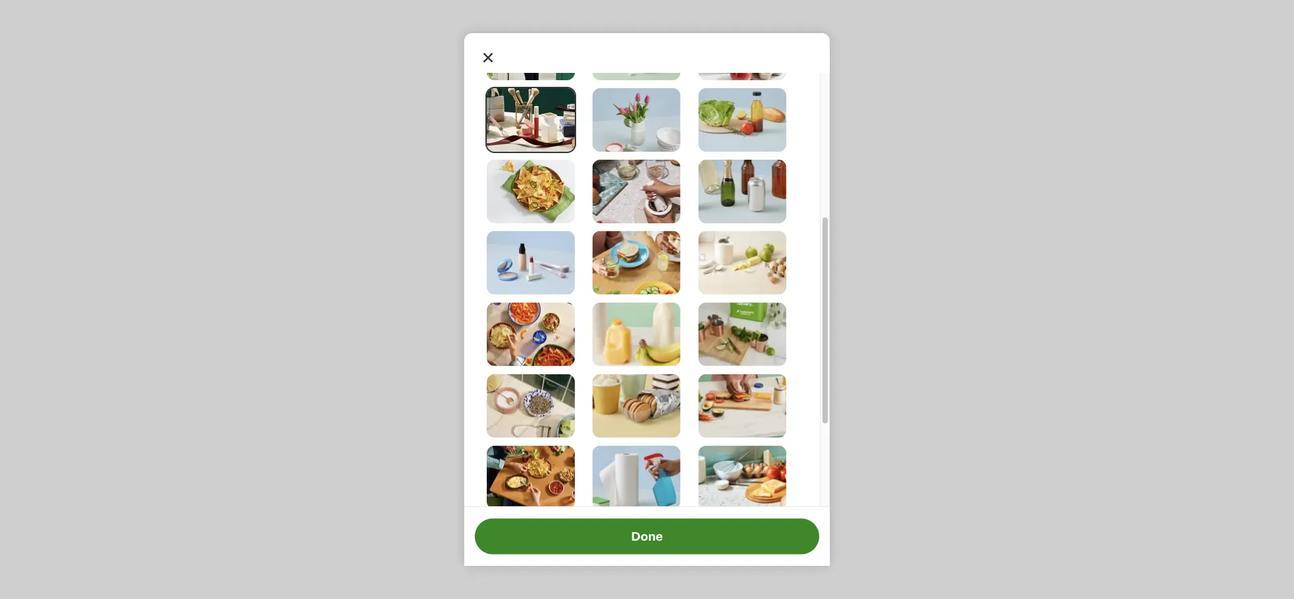 Task type: vqa. For each thing, say whether or not it's contained in the screenshot.
/lb to the left
no



Task type: describe. For each thing, give the bounding box(es) containing it.
a table with people sitting around it with a bowl of potato chips, doritos, and cheetos. image
[[487, 303, 575, 366]]

a small white vase of pink tulips, a stack of 3 white bowls, and a rolled napkin. image
[[593, 88, 681, 152]]

a marble tabletop with a wooden cutting board of cut limes, copper cups, and vodka bottles. image
[[699, 303, 787, 366]]

a table with two people sitting around it eating sandwiches with 2 glasses of lemon water, and cut vegetables on a plate. image
[[593, 231, 681, 295]]

a person with white painted nails grinding some spices with a mortar and pestle. image
[[593, 160, 681, 223]]

a bulb of garlic, a bowl of salt, a bowl of pepper, a bowl of cut celery. image
[[487, 374, 575, 438]]



Task type: locate. For each thing, give the bounding box(es) containing it.
a tabletop of makeup, skincare, and beauty products. image
[[487, 88, 575, 152]]

a woman sitting on a chair wearing headphones holding a drink in her hand with a small brown dog on the floor by her side. image
[[699, 517, 787, 581]]

bowl of nachos covered in cheese. image
[[487, 160, 575, 223]]

a person preparing a sandwich on a cutting board, a bunch of carrots, a sliced avocado, a jar of mayonnaise, and a plate of potato chips. image
[[699, 374, 787, 438]]

an shopper setting a bag of groceries down at someone's door. image
[[487, 517, 575, 581]]

a small bottle of milk, a bowl and a whisk, a carton of 6 eggs, a bunch of tomatoes on the vine, sliced cheese, a head of lettuce, and a loaf of bread. image
[[699, 446, 787, 509]]

pressed powder, foundation, lip stick, and makeup brushes. image
[[487, 231, 575, 295]]

list_add_items dialog
[[465, 14, 830, 599]]

a roll of paper towels, a gallon of orange juice, a small bottle of milk, a bunch of bananas. image
[[593, 303, 681, 366]]

a bar of chocolate cut in half, a yellow pint of white ice cream, a green pint of white ice cream, an open pack of cookies, and a stack of ice cream sandwiches. image
[[593, 374, 681, 438]]

a roll of paper towels, a person holding a spray bottle of blue cleaning solution, and a sponge. image
[[593, 446, 681, 509]]

done button
[[475, 519, 820, 554]]

a jar of flour, a stick of sliced butter, 3 granny smith apples, a carton of 7 eggs. image
[[699, 231, 787, 295]]

a head of lettuce, a half of a lemon, a bottle of sauce, a tomato, and a small baguette. image
[[699, 88, 787, 152]]

a table with people sitting around it with nachos and cheese, guacamole, and mixed chips. image
[[487, 446, 575, 509]]

a blue can, a silver can, an empty bottle, an empty champagne bottle, and two brown glass bottles. image
[[699, 160, 787, 223]]

done
[[632, 531, 663, 542]]

a water bottle, yoga block, stretch band, and ear buds. image
[[593, 517, 681, 581]]



